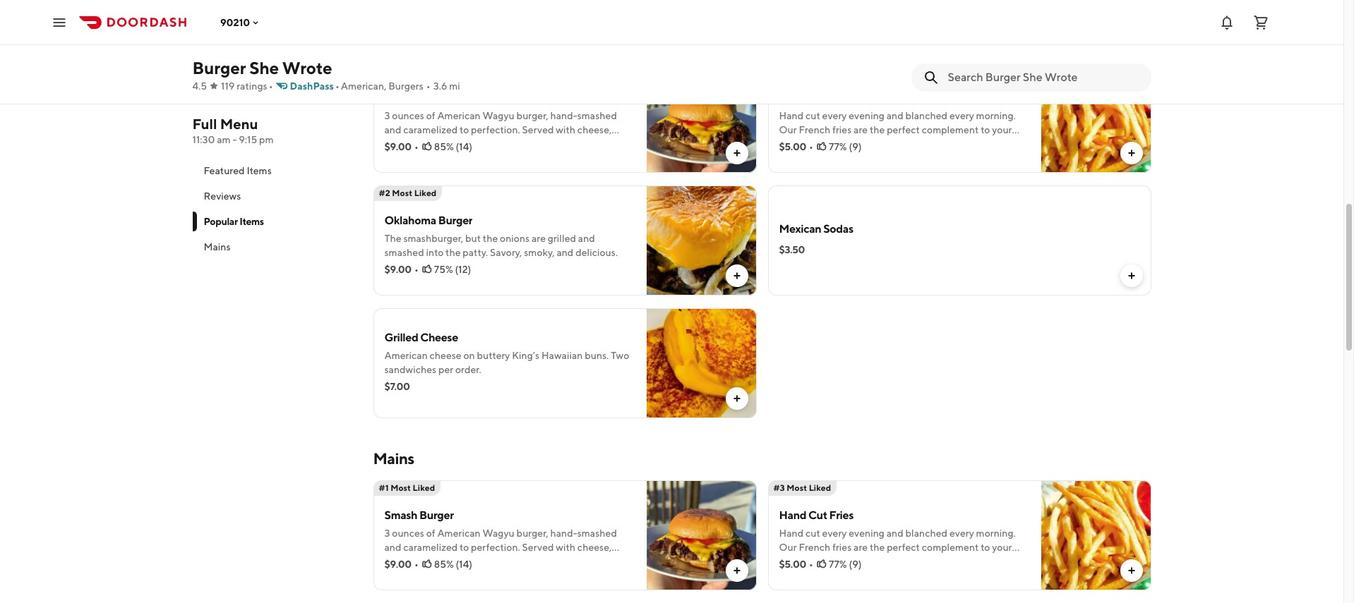 Task type: describe. For each thing, give the bounding box(es) containing it.
2 fries from the top
[[832, 542, 852, 553]]

1 ounces from the top
[[392, 110, 424, 121]]

american inside grilled cheese american cheese on buttery king's hawaiian buns. two sandwiches per order. $7.00
[[384, 350, 428, 361]]

2 vertical spatial are
[[854, 542, 868, 553]]

2 own. from the top
[[935, 556, 957, 568]]

mexican
[[779, 222, 821, 236]]

1 cut from the top
[[808, 91, 827, 104]]

1 pickles. from the top
[[549, 138, 582, 150]]

1 mustard, from the top
[[455, 138, 494, 150]]

2 mustard, from the top
[[455, 556, 494, 568]]

oklahoma burger the smashburger, but the onions are grilled and smashed into the patty. savory, smoky, and delicious.
[[384, 214, 618, 258]]

1 their from the top
[[912, 138, 933, 150]]

Item Search search field
[[948, 70, 1140, 85]]

american,
[[341, 80, 386, 92]]

savory,
[[490, 247, 522, 258]]

am
[[217, 134, 231, 145]]

featured items
[[204, 165, 272, 176]]

grilled cheese american cheese on buttery king's hawaiian buns. two sandwiches per order. $7.00
[[384, 331, 629, 393]]

1 fries from the top
[[829, 91, 854, 104]]

2 $5.00 • from the top
[[779, 559, 813, 570]]

$9.00 for smash
[[384, 559, 411, 570]]

1 smash from the top
[[384, 91, 417, 104]]

smashburger,
[[403, 233, 463, 244]]

american, burgers • 3.6 mi
[[341, 80, 460, 92]]

$3.50
[[779, 244, 805, 256]]

delicious.
[[575, 247, 618, 258]]

1 of from the top
[[426, 110, 435, 121]]

store
[[620, 39, 643, 50]]

1 french from the top
[[799, 124, 830, 136]]

2 ketchup, from the top
[[384, 556, 424, 568]]

#1 most liked
[[379, 483, 435, 493]]

add item to cart image for hand cut every evening and blanched every morning. our french fries are the perfect complement to your burger or a delicious snack on their own.
[[1126, 148, 1137, 159]]

1 $5.00 from the top
[[779, 141, 806, 152]]

1 our from the top
[[779, 124, 797, 136]]

two
[[611, 350, 629, 361]]

1 a from the top
[[822, 138, 827, 150]]

but
[[465, 233, 481, 244]]

1 your from the top
[[992, 124, 1012, 136]]

1 hand- from the top
[[550, 110, 577, 121]]

2 85% from the top
[[434, 559, 454, 570]]

popular items
[[204, 216, 264, 227]]

grilled
[[548, 233, 576, 244]]

1 evening from the top
[[849, 110, 885, 121]]

2 burger, from the top
[[516, 528, 548, 539]]

1 caramelized from the top
[[403, 124, 458, 136]]

0 vertical spatial american
[[437, 110, 481, 121]]

the most commonly ordered items and dishes from this store
[[373, 39, 643, 50]]

2 fries from the top
[[829, 509, 854, 522]]

burger inside oklahoma burger the smashburger, but the onions are grilled and smashed into the patty. savory, smoky, and delicious.
[[438, 214, 472, 227]]

0 vertical spatial the
[[373, 39, 390, 50]]

90210
[[220, 17, 250, 28]]

king's
[[512, 350, 539, 361]]

on inside grilled cheese american cheese on buttery king's hawaiian buns. two sandwiches per order. $7.00
[[463, 350, 475, 361]]

2 smash burger 3 ounces of american wagyu burger, hand-smashed and caramelized to perfection. served with cheese, ketchup, mayo, mustard, onions, and pickles. from the top
[[384, 509, 617, 568]]

1 77% (9) from the top
[[829, 141, 862, 152]]

3 hand from the top
[[779, 509, 806, 522]]

burger down #1 most liked
[[419, 509, 454, 522]]

smash burger image for the most commonly ordered items and dishes from this store
[[646, 63, 756, 173]]

1 hand from the top
[[779, 91, 806, 104]]

buttery
[[477, 350, 510, 361]]

smashed inside oklahoma burger the smashburger, but the onions are grilled and smashed into the patty. savory, smoky, and delicious.
[[384, 247, 424, 258]]

full menu 11:30 am - 9:15 pm
[[192, 116, 274, 145]]

$7.00
[[384, 381, 410, 393]]

1 fries from the top
[[832, 124, 852, 136]]

1 delicious from the top
[[829, 138, 869, 150]]

ordered
[[465, 39, 501, 50]]

items for featured items
[[247, 165, 272, 176]]

2 pickles. from the top
[[549, 556, 582, 568]]

buns.
[[585, 350, 609, 361]]

featured items button
[[192, 158, 356, 184]]

are inside oklahoma burger the smashburger, but the onions are grilled and smashed into the patty. savory, smoky, and delicious.
[[532, 233, 546, 244]]

0 vertical spatial add item to cart image
[[1126, 270, 1137, 282]]

ratings
[[237, 80, 267, 92]]

reviews
[[204, 191, 241, 202]]

1 $5.00 • from the top
[[779, 141, 813, 152]]

1 cut from the top
[[805, 110, 820, 121]]

sodas
[[823, 222, 853, 236]]

burgers
[[388, 80, 423, 92]]

full
[[192, 116, 217, 132]]

liked for smash
[[413, 483, 435, 493]]

the inside oklahoma burger the smashburger, but the onions are grilled and smashed into the patty. savory, smoky, and delicious.
[[384, 233, 401, 244]]

4.5
[[192, 80, 207, 92]]

burger she wrote
[[192, 58, 332, 78]]

(12)
[[455, 264, 471, 275]]

dashpass •
[[290, 80, 339, 92]]

2 delicious from the top
[[829, 556, 869, 568]]

1 3 from the top
[[384, 110, 390, 121]]

oklahoma burger image
[[646, 186, 756, 296]]

1 burger from the top
[[779, 138, 809, 150]]

notification bell image
[[1218, 14, 1235, 31]]

1 served from the top
[[522, 124, 554, 136]]

wrote
[[282, 58, 332, 78]]

119
[[221, 80, 235, 92]]

add item to cart image for oklahoma burger
[[731, 270, 742, 282]]

11:30
[[192, 134, 215, 145]]

open menu image
[[51, 14, 68, 31]]

2 $5.00 from the top
[[779, 559, 806, 570]]

1 ketchup, from the top
[[384, 138, 424, 150]]

patty.
[[463, 247, 488, 258]]

featured
[[204, 165, 245, 176]]

2 served from the top
[[522, 542, 554, 553]]

onions
[[500, 233, 530, 244]]

1 (14) from the top
[[456, 141, 472, 152]]

2 vertical spatial smashed
[[577, 528, 617, 539]]

hawaiian
[[541, 350, 583, 361]]

1 wagyu from the top
[[482, 110, 515, 121]]

9:15
[[239, 134, 257, 145]]

2 mayo, from the top
[[426, 556, 453, 568]]

1 mayo, from the top
[[426, 138, 453, 150]]

grilled cheese image
[[646, 308, 756, 419]]

1 (9) from the top
[[849, 141, 862, 152]]

#1
[[379, 483, 389, 493]]

2 complement from the top
[[922, 542, 979, 553]]

2 ounces from the top
[[392, 528, 424, 539]]

1 perfect from the top
[[887, 124, 920, 136]]

mexican sodas
[[779, 222, 853, 236]]

#2 most liked
[[379, 188, 437, 198]]

most for oklahoma
[[392, 188, 412, 198]]

per
[[438, 364, 453, 376]]

2 a from the top
[[822, 556, 827, 568]]

2 morning. from the top
[[976, 528, 1016, 539]]

smash burger image for mains
[[646, 481, 756, 591]]

#2
[[379, 188, 390, 198]]



Task type: locate. For each thing, give the bounding box(es) containing it.
0 vertical spatial perfect
[[887, 124, 920, 136]]

1 vertical spatial $9.00 •
[[384, 264, 418, 275]]

0 vertical spatial or
[[811, 138, 820, 150]]

0 vertical spatial of
[[426, 110, 435, 121]]

smash burger 3 ounces of american wagyu burger, hand-smashed and caramelized to perfection. served with cheese, ketchup, mayo, mustard, onions, and pickles.
[[384, 91, 617, 150], [384, 509, 617, 568]]

0 vertical spatial items
[[247, 165, 272, 176]]

to
[[460, 124, 469, 136], [981, 124, 990, 136], [460, 542, 469, 553], [981, 542, 990, 553]]

1 vertical spatial served
[[522, 542, 554, 553]]

75%
[[434, 264, 453, 275]]

2 perfection. from the top
[[471, 542, 520, 553]]

the down 'oklahoma'
[[384, 233, 401, 244]]

1 vertical spatial 77%
[[829, 559, 847, 570]]

0 vertical spatial own.
[[935, 138, 957, 150]]

0 vertical spatial morning.
[[976, 110, 1016, 121]]

85% (14)
[[434, 141, 472, 152], [434, 559, 472, 570]]

most
[[392, 39, 414, 50]]

1 vertical spatial our
[[779, 542, 797, 553]]

of
[[426, 110, 435, 121], [426, 528, 435, 539]]

0 vertical spatial 77% (9)
[[829, 141, 862, 152]]

0 vertical spatial mayo,
[[426, 138, 453, 150]]

liked up 'oklahoma'
[[414, 188, 437, 198]]

most right #3
[[787, 483, 807, 493]]

1 vertical spatial ketchup,
[[384, 556, 424, 568]]

0 vertical spatial blanched
[[905, 110, 947, 121]]

2 smash from the top
[[384, 509, 417, 522]]

1 vertical spatial mains
[[373, 450, 414, 468]]

into
[[426, 247, 444, 258]]

liked for hand
[[809, 483, 831, 493]]

their
[[912, 138, 933, 150], [912, 556, 933, 568]]

every
[[822, 110, 847, 121], [949, 110, 974, 121], [822, 528, 847, 539], [949, 528, 974, 539]]

and
[[529, 39, 546, 50], [886, 110, 903, 121], [384, 124, 401, 136], [530, 138, 547, 150], [578, 233, 595, 244], [557, 247, 574, 258], [886, 528, 903, 539], [384, 542, 401, 553], [530, 556, 547, 568]]

1 smash burger image from the top
[[646, 63, 756, 173]]

2 their from the top
[[912, 556, 933, 568]]

1 vertical spatial smash burger 3 ounces of american wagyu burger, hand-smashed and caramelized to perfection. served with cheese, ketchup, mayo, mustard, onions, and pickles.
[[384, 509, 617, 568]]

liked for oklahoma
[[414, 188, 437, 198]]

2 your from the top
[[992, 542, 1012, 553]]

1 vertical spatial perfect
[[887, 542, 920, 553]]

add item to cart image for hand cut fries
[[1126, 565, 1137, 577]]

your
[[992, 124, 1012, 136], [992, 542, 1012, 553]]

1 vertical spatial are
[[532, 233, 546, 244]]

(14)
[[456, 141, 472, 152], [456, 559, 472, 570]]

mains inside button
[[204, 241, 231, 253]]

1 vertical spatial $5.00
[[779, 559, 806, 570]]

0 vertical spatial delicious
[[829, 138, 869, 150]]

2 our from the top
[[779, 542, 797, 553]]

1 vertical spatial fries
[[832, 542, 852, 553]]

0 vertical spatial $5.00
[[779, 141, 806, 152]]

2 (9) from the top
[[849, 559, 862, 570]]

1 vertical spatial morning.
[[976, 528, 1016, 539]]

hand cut fries hand cut every evening and blanched every morning. our french fries are the perfect complement to your burger or a delicious snack on their own.
[[779, 91, 1016, 150], [779, 509, 1016, 568]]

pickles.
[[549, 138, 582, 150], [549, 556, 582, 568]]

mains
[[204, 241, 231, 253], [373, 450, 414, 468]]

0 items, open order cart image
[[1252, 14, 1269, 31]]

1 vertical spatial cut
[[805, 528, 820, 539]]

2 of from the top
[[426, 528, 435, 539]]

1 vertical spatial $5.00 •
[[779, 559, 813, 570]]

0 vertical spatial ounces
[[392, 110, 424, 121]]

the left most
[[373, 39, 390, 50]]

1 vertical spatial cheese,
[[577, 542, 612, 553]]

1 vertical spatial a
[[822, 556, 827, 568]]

add item to cart image
[[1126, 270, 1137, 282], [731, 393, 742, 405], [731, 565, 742, 577]]

2 onions, from the top
[[496, 556, 528, 568]]

119 ratings •
[[221, 80, 273, 92]]

ounces
[[392, 110, 424, 121], [392, 528, 424, 539]]

1 vertical spatial 3
[[384, 528, 390, 539]]

0 horizontal spatial mains
[[204, 241, 231, 253]]

3 down #1
[[384, 528, 390, 539]]

0 vertical spatial mains
[[204, 241, 231, 253]]

smoky,
[[524, 247, 555, 258]]

1 vertical spatial $9.00
[[384, 264, 411, 275]]

1 smash burger 3 ounces of american wagyu burger, hand-smashed and caramelized to perfection. served with cheese, ketchup, mayo, mustard, onions, and pickles. from the top
[[384, 91, 617, 150]]

reviews button
[[192, 184, 356, 209]]

menu
[[220, 116, 258, 132]]

1 vertical spatial own.
[[935, 556, 957, 568]]

hand cut fries image for mains
[[1041, 481, 1151, 591]]

1 vertical spatial blanched
[[905, 528, 947, 539]]

1 snack from the top
[[871, 138, 897, 150]]

grilled
[[384, 331, 418, 345]]

1 with from the top
[[556, 124, 575, 136]]

0 vertical spatial 77%
[[829, 141, 847, 152]]

add item to cart image for 3 ounces of american wagyu burger, hand-smashed and caramelized to perfection. served with cheese, ketchup, mayo, mustard, onions, and pickles.
[[731, 148, 742, 159]]

cheese
[[430, 350, 461, 361]]

cut
[[808, 91, 827, 104], [808, 509, 827, 522]]

2 vertical spatial $9.00 •
[[384, 559, 418, 570]]

0 vertical spatial smash burger image
[[646, 63, 756, 173]]

0 vertical spatial mustard,
[[455, 138, 494, 150]]

items inside button
[[247, 165, 272, 176]]

french
[[799, 124, 830, 136], [799, 542, 830, 553]]

0 vertical spatial fries
[[829, 91, 854, 104]]

1 vertical spatial add item to cart image
[[731, 393, 742, 405]]

2 perfect from the top
[[887, 542, 920, 553]]

0 vertical spatial smash
[[384, 91, 417, 104]]

0 vertical spatial french
[[799, 124, 830, 136]]

oklahoma
[[384, 214, 436, 227]]

1 85% (14) from the top
[[434, 141, 472, 152]]

add item to cart image for smash burger
[[731, 565, 742, 577]]

1 vertical spatial 85%
[[434, 559, 454, 570]]

2 hand- from the top
[[550, 528, 577, 539]]

2 77% from the top
[[829, 559, 847, 570]]

1 vertical spatial hand-
[[550, 528, 577, 539]]

are
[[854, 124, 868, 136], [532, 233, 546, 244], [854, 542, 868, 553]]

2 smash burger image from the top
[[646, 481, 756, 591]]

items
[[503, 39, 527, 50]]

smash
[[384, 91, 417, 104], [384, 509, 417, 522]]

1 vertical spatial the
[[384, 233, 401, 244]]

ounces down burgers
[[392, 110, 424, 121]]

0 vertical spatial (9)
[[849, 141, 862, 152]]

0 vertical spatial smashed
[[577, 110, 617, 121]]

3 $9.00 • from the top
[[384, 559, 418, 570]]

4 hand from the top
[[779, 528, 804, 539]]

•
[[269, 80, 273, 92], [335, 80, 339, 92], [426, 80, 430, 92], [414, 141, 418, 152], [809, 141, 813, 152], [414, 264, 418, 275], [414, 559, 418, 570], [809, 559, 813, 570]]

0 vertical spatial our
[[779, 124, 797, 136]]

our
[[779, 124, 797, 136], [779, 542, 797, 553]]

snack
[[871, 138, 897, 150], [871, 556, 897, 568]]

order.
[[455, 364, 481, 376]]

2 wagyu from the top
[[482, 528, 515, 539]]

burger
[[192, 58, 246, 78], [419, 91, 454, 104], [438, 214, 472, 227], [419, 509, 454, 522]]

dishes
[[548, 39, 577, 50]]

2 with from the top
[[556, 542, 575, 553]]

of down 3.6
[[426, 110, 435, 121]]

1 vertical spatial 85% (14)
[[434, 559, 472, 570]]

morning.
[[976, 110, 1016, 121], [976, 528, 1016, 539]]

1 horizontal spatial mains
[[373, 450, 414, 468]]

-
[[233, 134, 237, 145]]

2 77% (9) from the top
[[829, 559, 862, 570]]

most for smash
[[390, 483, 411, 493]]

items up the reviews button
[[247, 165, 272, 176]]

0 vertical spatial snack
[[871, 138, 897, 150]]

0 vertical spatial hand cut fries hand cut every evening and blanched every morning. our french fries are the perfect complement to your burger or a delicious snack on their own.
[[779, 91, 1016, 150]]

1 vertical spatial mustard,
[[455, 556, 494, 568]]

she
[[249, 58, 279, 78]]

2 cut from the top
[[808, 509, 827, 522]]

1 morning. from the top
[[976, 110, 1016, 121]]

2 vertical spatial on
[[899, 556, 910, 568]]

0 vertical spatial cut
[[808, 91, 827, 104]]

0 vertical spatial on
[[899, 138, 910, 150]]

smashed
[[577, 110, 617, 121], [384, 247, 424, 258], [577, 528, 617, 539]]

0 vertical spatial $9.00 •
[[384, 141, 418, 152]]

1 vertical spatial burger,
[[516, 528, 548, 539]]

1 cheese, from the top
[[577, 124, 612, 136]]

2 hand cut fries hand cut every evening and blanched every morning. our french fries are the perfect complement to your burger or a delicious snack on their own. from the top
[[779, 509, 1016, 568]]

cheese
[[420, 331, 458, 345]]

items right popular
[[239, 216, 264, 227]]

0 vertical spatial with
[[556, 124, 575, 136]]

1 vertical spatial smash
[[384, 509, 417, 522]]

2 snack from the top
[[871, 556, 897, 568]]

$9.00 • for smash
[[384, 559, 418, 570]]

caramelized down #1 most liked
[[403, 542, 458, 553]]

smash left 3.6
[[384, 91, 417, 104]]

items for popular items
[[239, 216, 264, 227]]

3
[[384, 110, 390, 121], [384, 528, 390, 539]]

0 vertical spatial served
[[522, 124, 554, 136]]

cut
[[805, 110, 820, 121], [805, 528, 820, 539]]

burger up 119
[[192, 58, 246, 78]]

add item to cart image for american cheese on buttery king's hawaiian buns. two sandwiches per order.
[[731, 393, 742, 405]]

$5.00 •
[[779, 141, 813, 152], [779, 559, 813, 570]]

1 perfection. from the top
[[471, 124, 520, 136]]

ketchup,
[[384, 138, 424, 150], [384, 556, 424, 568]]

0 vertical spatial are
[[854, 124, 868, 136]]

2 85% (14) from the top
[[434, 559, 472, 570]]

liked
[[414, 188, 437, 198], [413, 483, 435, 493], [809, 483, 831, 493]]

2 caramelized from the top
[[403, 542, 458, 553]]

1 hand cut fries hand cut every evening and blanched every morning. our french fries are the perfect complement to your burger or a delicious snack on their own. from the top
[[779, 91, 1016, 150]]

hand
[[779, 91, 806, 104], [779, 110, 804, 121], [779, 509, 806, 522], [779, 528, 804, 539]]

2 evening from the top
[[849, 528, 885, 539]]

2 hand from the top
[[779, 110, 804, 121]]

1 85% from the top
[[434, 141, 454, 152]]

evening
[[849, 110, 885, 121], [849, 528, 885, 539]]

$9.00
[[384, 141, 411, 152], [384, 264, 411, 275], [384, 559, 411, 570]]

1 vertical spatial 77% (9)
[[829, 559, 862, 570]]

$9.00 • for oklahoma
[[384, 264, 418, 275]]

smash burger image
[[646, 63, 756, 173], [646, 481, 756, 591]]

0 vertical spatial $9.00
[[384, 141, 411, 152]]

3 $9.00 from the top
[[384, 559, 411, 570]]

a
[[822, 138, 827, 150], [822, 556, 827, 568]]

#3
[[773, 483, 785, 493]]

1 vertical spatial your
[[992, 542, 1012, 553]]

1 $9.00 • from the top
[[384, 141, 418, 152]]

most right #2
[[392, 188, 412, 198]]

1 vertical spatial of
[[426, 528, 435, 539]]

1 hand cut fries image from the top
[[1041, 63, 1151, 173]]

77% (9)
[[829, 141, 862, 152], [829, 559, 862, 570]]

commonly
[[416, 39, 463, 50]]

2 burger from the top
[[779, 556, 809, 568]]

or
[[811, 138, 820, 150], [811, 556, 820, 568]]

90210 button
[[220, 17, 261, 28]]

liked right #1
[[413, 483, 435, 493]]

3.6
[[433, 80, 447, 92]]

2 cheese, from the top
[[577, 542, 612, 553]]

#3 most liked
[[773, 483, 831, 493]]

2 french from the top
[[799, 542, 830, 553]]

1 complement from the top
[[922, 124, 979, 136]]

1 vertical spatial items
[[239, 216, 264, 227]]

$9.00 for oklahoma
[[384, 264, 411, 275]]

burger up but
[[438, 214, 472, 227]]

0 vertical spatial a
[[822, 138, 827, 150]]

onions,
[[496, 138, 528, 150], [496, 556, 528, 568]]

$9.00 •
[[384, 141, 418, 152], [384, 264, 418, 275], [384, 559, 418, 570]]

1 vertical spatial pickles.
[[549, 556, 582, 568]]

american
[[437, 110, 481, 121], [384, 350, 428, 361], [437, 528, 481, 539]]

1 77% from the top
[[829, 141, 847, 152]]

most right #1
[[390, 483, 411, 493]]

1 or from the top
[[811, 138, 820, 150]]

1 $9.00 from the top
[[384, 141, 411, 152]]

0 vertical spatial 3
[[384, 110, 390, 121]]

1 vertical spatial fries
[[829, 509, 854, 522]]

sandwiches
[[384, 364, 436, 376]]

2 hand cut fries image from the top
[[1041, 481, 1151, 591]]

0 vertical spatial hand-
[[550, 110, 577, 121]]

from
[[579, 39, 600, 50]]

liked right #3
[[809, 483, 831, 493]]

1 vertical spatial hand cut fries hand cut every evening and blanched every morning. our french fries are the perfect complement to your burger or a delicious snack on their own.
[[779, 509, 1016, 568]]

3 down the "american, burgers • 3.6 mi"
[[384, 110, 390, 121]]

1 vertical spatial mayo,
[[426, 556, 453, 568]]

0 vertical spatial $5.00 •
[[779, 141, 813, 152]]

$5.00
[[779, 141, 806, 152], [779, 559, 806, 570]]

1 burger, from the top
[[516, 110, 548, 121]]

1 vertical spatial caramelized
[[403, 542, 458, 553]]

popular
[[204, 216, 238, 227]]

pm
[[259, 134, 274, 145]]

ounces down #1 most liked
[[392, 528, 424, 539]]

0 vertical spatial perfection.
[[471, 124, 520, 136]]

fries
[[829, 91, 854, 104], [829, 509, 854, 522]]

2 cut from the top
[[805, 528, 820, 539]]

1 own. from the top
[[935, 138, 957, 150]]

hand-
[[550, 110, 577, 121], [550, 528, 577, 539]]

0 vertical spatial fries
[[832, 124, 852, 136]]

0 vertical spatial smash burger 3 ounces of american wagyu burger, hand-smashed and caramelized to perfection. served with cheese, ketchup, mayo, mustard, onions, and pickles.
[[384, 91, 617, 150]]

1 vertical spatial with
[[556, 542, 575, 553]]

dashpass
[[290, 80, 334, 92]]

2 3 from the top
[[384, 528, 390, 539]]

caramelized down 3.6
[[403, 124, 458, 136]]

1 vertical spatial smash burger image
[[646, 481, 756, 591]]

2 $9.00 from the top
[[384, 264, 411, 275]]

blanched
[[905, 110, 947, 121], [905, 528, 947, 539]]

1 vertical spatial their
[[912, 556, 933, 568]]

the
[[870, 124, 885, 136], [483, 233, 498, 244], [446, 247, 461, 258], [870, 542, 885, 553]]

2 blanched from the top
[[905, 528, 947, 539]]

1 vertical spatial (9)
[[849, 559, 862, 570]]

this
[[602, 39, 618, 50]]

hand cut fries image for the most commonly ordered items and dishes from this store
[[1041, 63, 1151, 173]]

1 vertical spatial ounces
[[392, 528, 424, 539]]

mains up #1
[[373, 450, 414, 468]]

2 (14) from the top
[[456, 559, 472, 570]]

1 vertical spatial snack
[[871, 556, 897, 568]]

burger down commonly on the top of the page
[[419, 91, 454, 104]]

1 onions, from the top
[[496, 138, 528, 150]]

mi
[[449, 80, 460, 92]]

smash down #1 most liked
[[384, 509, 417, 522]]

1 vertical spatial american
[[384, 350, 428, 361]]

2 $9.00 • from the top
[[384, 264, 418, 275]]

1 vertical spatial onions,
[[496, 556, 528, 568]]

0 vertical spatial onions,
[[496, 138, 528, 150]]

1 vertical spatial cut
[[808, 509, 827, 522]]

mains down popular
[[204, 241, 231, 253]]

0 vertical spatial hand cut fries image
[[1041, 63, 1151, 173]]

most for hand
[[787, 483, 807, 493]]

77%
[[829, 141, 847, 152], [829, 559, 847, 570]]

burger,
[[516, 110, 548, 121], [516, 528, 548, 539]]

0 vertical spatial your
[[992, 124, 1012, 136]]

2 vertical spatial american
[[437, 528, 481, 539]]

hand cut fries image
[[1041, 63, 1151, 173], [1041, 481, 1151, 591]]

of down #1 most liked
[[426, 528, 435, 539]]

0 vertical spatial 85% (14)
[[434, 141, 472, 152]]

on
[[899, 138, 910, 150], [463, 350, 475, 361], [899, 556, 910, 568]]

1 vertical spatial (14)
[[456, 559, 472, 570]]

2 or from the top
[[811, 556, 820, 568]]

75% (12)
[[434, 264, 471, 275]]

1 blanched from the top
[[905, 110, 947, 121]]

complement
[[922, 124, 979, 136], [922, 542, 979, 553]]

mains button
[[192, 234, 356, 260]]

0 vertical spatial burger
[[779, 138, 809, 150]]

add item to cart image
[[731, 148, 742, 159], [1126, 148, 1137, 159], [731, 270, 742, 282], [1126, 565, 1137, 577]]

0 vertical spatial cut
[[805, 110, 820, 121]]



Task type: vqa. For each thing, say whether or not it's contained in the screenshot.
Delivery within the button
no



